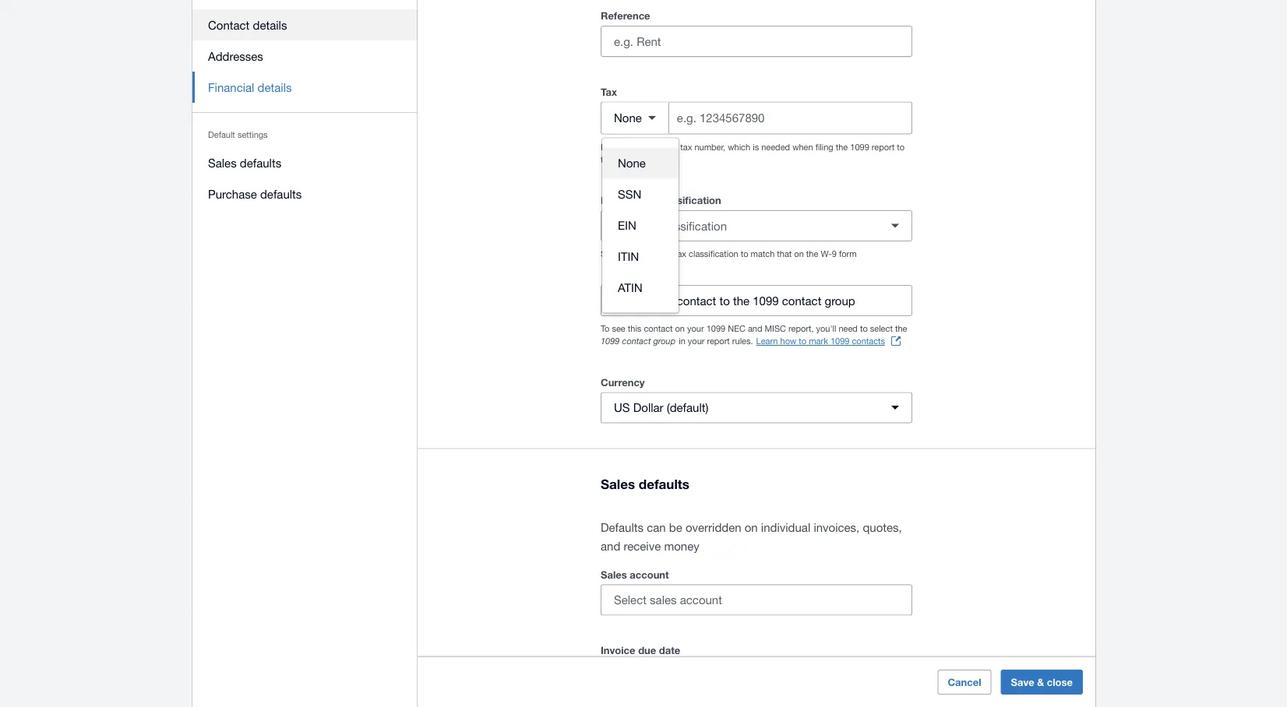 Task type: describe. For each thing, give the bounding box(es) containing it.
invoice
[[601, 645, 636, 657]]

menu containing contact details
[[193, 0, 418, 219]]

2 horizontal spatial on
[[794, 249, 804, 259]]

form
[[839, 249, 857, 259]]

federal tax classification
[[601, 195, 722, 207]]

add
[[631, 294, 652, 308]]

federal
[[646, 249, 673, 259]]

enter your contact's tax number, which is needed when filing the 1099 report to the irs.
[[601, 142, 905, 165]]

atin
[[618, 281, 643, 295]]

1 vertical spatial sales
[[601, 476, 635, 492]]

quotes,
[[863, 521, 902, 534]]

2 vertical spatial defaults
[[639, 476, 690, 492]]

you'll
[[816, 324, 837, 334]]

1 horizontal spatial sales defaults
[[601, 476, 690, 492]]

in
[[679, 336, 686, 347]]

which
[[728, 142, 751, 152]]

ssn button
[[602, 179, 679, 210]]

1 horizontal spatial this
[[655, 294, 674, 308]]

sales defaults inside sales defaults link
[[208, 156, 282, 170]]

money
[[664, 539, 700, 553]]

2 vertical spatial sales
[[601, 569, 627, 581]]

enter
[[601, 142, 621, 152]]

cancel button
[[938, 670, 992, 695]]

default settings
[[208, 130, 268, 140]]

financial details
[[208, 80, 292, 94]]

to see this contact on your 1099 nec and misc report, you'll need to select the 1099 contact group in your report rules. learn how to mark 1099 contacts
[[601, 324, 908, 347]]

none for none popup button
[[614, 111, 642, 125]]

1 horizontal spatial group
[[825, 294, 856, 308]]

overridden
[[686, 521, 742, 534]]

select
[[614, 219, 647, 233]]

tax
[[601, 86, 617, 98]]

a
[[650, 219, 656, 233]]

purchase defaults link
[[193, 178, 418, 210]]

the left federal
[[632, 249, 644, 259]]

that
[[777, 249, 792, 259]]

contact
[[208, 18, 250, 32]]

contact up in
[[677, 294, 717, 308]]

the left w-
[[807, 249, 819, 259]]

tax for tax
[[681, 142, 692, 152]]

classification for federal tax classification
[[658, 195, 722, 207]]

due
[[638, 645, 656, 657]]

filing
[[816, 142, 834, 152]]

Sales account field
[[602, 586, 912, 615]]

list box containing none
[[602, 138, 679, 313]]

close
[[1047, 677, 1073, 689]]

be
[[669, 521, 683, 534]]

misc
[[765, 324, 786, 334]]

us
[[614, 401, 630, 415]]

details for contact details
[[253, 18, 287, 32]]

1 vertical spatial tax
[[640, 195, 655, 207]]

when
[[793, 142, 813, 152]]

needed
[[762, 142, 790, 152]]

to down report,
[[799, 336, 807, 347]]

defaults for sales defaults link at left
[[240, 156, 282, 170]]

ein
[[618, 219, 637, 232]]

reference
[[601, 10, 650, 22]]

currency
[[601, 377, 645, 389]]

invoice due date group
[[601, 661, 679, 692]]

report inside to see this contact on your 1099 nec and misc report, you'll need to select the 1099 contact group in your report rules. learn how to mark 1099 contacts
[[707, 336, 730, 347]]

purchase defaults
[[208, 187, 302, 201]]

none for none button
[[618, 156, 646, 170]]

cancel
[[948, 677, 982, 689]]

specify
[[601, 249, 630, 259]]

tax for federal tax classification
[[675, 249, 687, 259]]

the inside to see this contact on your 1099 nec and misc report, you'll need to select the 1099 contact group in your report rules. learn how to mark 1099 contacts
[[896, 324, 908, 334]]

contact details link
[[193, 9, 418, 41]]

addresses link
[[193, 41, 418, 72]]

learn
[[756, 336, 778, 347]]

financial
[[208, 80, 254, 94]]

Tax text field
[[676, 103, 912, 133]]

report inside enter your contact's tax number, which is needed when filing the 1099 report to the irs.
[[872, 142, 895, 152]]

invoice due date
[[601, 645, 681, 657]]

is
[[753, 142, 759, 152]]

the down enter
[[601, 154, 613, 165]]

to up nec
[[720, 294, 730, 308]]

invoices,
[[814, 521, 860, 534]]

Reference field
[[602, 27, 912, 56]]

and for misc
[[748, 324, 763, 334]]

none button
[[602, 103, 669, 134]]

irs.
[[615, 154, 631, 165]]



Task type: locate. For each thing, give the bounding box(es) containing it.
and up learn
[[748, 324, 763, 334]]

can
[[647, 521, 666, 534]]

ein button
[[602, 210, 679, 241]]

0 vertical spatial details
[[253, 18, 287, 32]]

date
[[659, 645, 681, 657]]

report right filing
[[872, 142, 895, 152]]

on for report,
[[675, 324, 685, 334]]

classification left match
[[689, 249, 739, 259]]

to
[[897, 142, 905, 152], [741, 249, 749, 259], [720, 294, 730, 308], [860, 324, 868, 334], [799, 336, 807, 347]]

rules.
[[733, 336, 753, 347]]

reference group
[[601, 6, 913, 57]]

classification
[[658, 195, 722, 207], [660, 219, 727, 233], [689, 249, 739, 259]]

atin button
[[602, 273, 679, 304]]

1 horizontal spatial and
[[748, 324, 763, 334]]

0 horizontal spatial report
[[707, 336, 730, 347]]

0 horizontal spatial on
[[675, 324, 685, 334]]

contacts
[[852, 336, 885, 347]]

sales
[[208, 156, 237, 170], [601, 476, 635, 492], [601, 569, 627, 581]]

group left in
[[654, 336, 676, 347]]

the right filing
[[836, 142, 848, 152]]

1 vertical spatial on
[[675, 324, 685, 334]]

1 vertical spatial report
[[707, 336, 730, 347]]

1099 inside enter your contact's tax number, which is needed when filing the 1099 report to the irs.
[[851, 142, 870, 152]]

and
[[748, 324, 763, 334], [601, 539, 621, 553]]

itin button
[[602, 241, 679, 273]]

purchase
[[208, 187, 257, 201]]

classification right a
[[660, 219, 727, 233]]

details for financial details
[[258, 80, 292, 94]]

sales inside menu
[[208, 156, 237, 170]]

none inside popup button
[[614, 111, 642, 125]]

sales defaults down default settings
[[208, 156, 282, 170]]

individual
[[761, 521, 811, 534]]

match
[[751, 249, 775, 259]]

group up the 'need'
[[825, 294, 856, 308]]

report down nec
[[707, 336, 730, 347]]

0 vertical spatial group
[[825, 294, 856, 308]]

(default)
[[667, 401, 709, 415]]

1099 down the 'need'
[[831, 336, 850, 347]]

defaults up can on the bottom right of page
[[639, 476, 690, 492]]

sales defaults up can on the bottom right of page
[[601, 476, 690, 492]]

0 vertical spatial and
[[748, 324, 763, 334]]

this inside to see this contact on your 1099 nec and misc report, you'll need to select the 1099 contact group in your report rules. learn how to mark 1099 contacts
[[628, 324, 642, 334]]

report
[[872, 142, 895, 152], [707, 336, 730, 347]]

sales left account
[[601, 569, 627, 581]]

0 vertical spatial sales defaults
[[208, 156, 282, 170]]

1 vertical spatial sales defaults
[[601, 476, 690, 492]]

1 horizontal spatial on
[[745, 521, 758, 534]]

2 vertical spatial your
[[688, 336, 705, 347]]

on inside defaults can be overridden on individual invoices, quotes, and receive money
[[745, 521, 758, 534]]

this right add in the top of the page
[[655, 294, 674, 308]]

none button
[[602, 148, 679, 179]]

dollar
[[633, 401, 664, 415]]

save & close
[[1011, 677, 1073, 689]]

group
[[825, 294, 856, 308], [654, 336, 676, 347]]

nec
[[728, 324, 746, 334]]

to up contacts
[[860, 324, 868, 334]]

list box
[[602, 138, 679, 313]]

contact up report,
[[782, 294, 822, 308]]

details right contact
[[253, 18, 287, 32]]

1099
[[851, 142, 870, 152], [753, 294, 779, 308], [707, 324, 726, 334], [601, 336, 620, 347], [831, 336, 850, 347]]

1099 left nec
[[707, 324, 726, 334]]

account
[[630, 569, 669, 581]]

contact down add in the top of the page
[[644, 324, 673, 334]]

specify the federal tax classification to match that on the w-9 form
[[601, 249, 857, 259]]

1 vertical spatial and
[[601, 539, 621, 553]]

this
[[655, 294, 674, 308], [628, 324, 642, 334]]

select a classification button
[[601, 211, 913, 242]]

group
[[602, 138, 679, 313]]

&
[[1038, 677, 1045, 689]]

learn how to mark 1099 contacts link
[[756, 335, 901, 348]]

defaults for the purchase defaults link
[[260, 187, 302, 201]]

federal
[[601, 195, 637, 207]]

report,
[[789, 324, 814, 334]]

group containing none
[[602, 138, 679, 313]]

mark
[[809, 336, 828, 347]]

sales down default
[[208, 156, 237, 170]]

need
[[839, 324, 858, 334]]

0 vertical spatial this
[[655, 294, 674, 308]]

2 vertical spatial tax
[[675, 249, 687, 259]]

financial details link
[[193, 72, 418, 103]]

defaults
[[601, 521, 644, 534]]

add this contact to the 1099 contact group
[[631, 294, 856, 308]]

0 vertical spatial report
[[872, 142, 895, 152]]

1 vertical spatial classification
[[660, 219, 727, 233]]

sales up the defaults
[[601, 476, 635, 492]]

classification up select a classification
[[658, 195, 722, 207]]

9
[[832, 249, 837, 259]]

and for receive
[[601, 539, 621, 553]]

sales defaults
[[208, 156, 282, 170], [601, 476, 690, 492]]

your right in
[[688, 336, 705, 347]]

classification inside popup button
[[660, 219, 727, 233]]

see
[[612, 324, 626, 334]]

tax inside enter your contact's tax number, which is needed when filing the 1099 report to the irs.
[[681, 142, 692, 152]]

this right see
[[628, 324, 642, 334]]

defaults
[[240, 156, 282, 170], [260, 187, 302, 201], [639, 476, 690, 492]]

tax
[[681, 142, 692, 152], [640, 195, 655, 207], [675, 249, 687, 259]]

0 horizontal spatial sales defaults
[[208, 156, 282, 170]]

number,
[[695, 142, 726, 152]]

us dollar (default)
[[614, 401, 709, 415]]

0 vertical spatial tax
[[681, 142, 692, 152]]

default
[[208, 130, 235, 140]]

contact
[[677, 294, 717, 308], [782, 294, 822, 308], [644, 324, 673, 334], [622, 336, 651, 347]]

menu
[[193, 0, 418, 219]]

0 vertical spatial classification
[[658, 195, 722, 207]]

and inside defaults can be overridden on individual invoices, quotes, and receive money
[[601, 539, 621, 553]]

and down the defaults
[[601, 539, 621, 553]]

select
[[870, 324, 893, 334]]

on left individual at the right bottom
[[745, 521, 758, 534]]

tax up a
[[640, 195, 655, 207]]

tax left the number,
[[681, 142, 692, 152]]

sales defaults link
[[193, 147, 418, 178]]

1 horizontal spatial report
[[872, 142, 895, 152]]

contact details
[[208, 18, 287, 32]]

1099 down to
[[601, 336, 620, 347]]

to left match
[[741, 249, 749, 259]]

details
[[253, 18, 287, 32], [258, 80, 292, 94]]

to
[[601, 324, 610, 334]]

the up nec
[[733, 294, 750, 308]]

your left nec
[[687, 324, 704, 334]]

0 vertical spatial defaults
[[240, 156, 282, 170]]

save & close button
[[1001, 670, 1083, 695]]

0 horizontal spatial this
[[628, 324, 642, 334]]

addresses
[[208, 49, 263, 63]]

sales account
[[601, 569, 669, 581]]

none down enter
[[618, 156, 646, 170]]

receive
[[624, 539, 661, 553]]

0 vertical spatial sales
[[208, 156, 237, 170]]

on inside to see this contact on your 1099 nec and misc report, you'll need to select the 1099 contact group in your report rules. learn how to mark 1099 contacts
[[675, 324, 685, 334]]

to right filing
[[897, 142, 905, 152]]

on right that
[[794, 249, 804, 259]]

contact down see
[[622, 336, 651, 347]]

tax right federal
[[675, 249, 687, 259]]

the
[[836, 142, 848, 152], [601, 154, 613, 165], [632, 249, 644, 259], [807, 249, 819, 259], [733, 294, 750, 308], [896, 324, 908, 334]]

0 vertical spatial your
[[623, 142, 640, 152]]

1 vertical spatial none
[[618, 156, 646, 170]]

on up in
[[675, 324, 685, 334]]

none inside button
[[618, 156, 646, 170]]

1099 right filing
[[851, 142, 870, 152]]

defaults down settings
[[240, 156, 282, 170]]

group inside to see this contact on your 1099 nec and misc report, you'll need to select the 1099 contact group in your report rules. learn how to mark 1099 contacts
[[654, 336, 676, 347]]

the right select
[[896, 324, 908, 334]]

none down tax
[[614, 111, 642, 125]]

0 vertical spatial none
[[614, 111, 642, 125]]

how
[[781, 336, 797, 347]]

2 vertical spatial classification
[[689, 249, 739, 259]]

classification for select a classification
[[660, 219, 727, 233]]

0 horizontal spatial group
[[654, 336, 676, 347]]

settings
[[238, 130, 268, 140]]

2 vertical spatial on
[[745, 521, 758, 534]]

1099 up misc
[[753, 294, 779, 308]]

select a classification
[[614, 219, 727, 233]]

to inside enter your contact's tax number, which is needed when filing the 1099 report to the irs.
[[897, 142, 905, 152]]

save
[[1011, 677, 1035, 689]]

itin
[[618, 250, 639, 264]]

w-
[[821, 249, 832, 259]]

1 vertical spatial defaults
[[260, 187, 302, 201]]

and inside to see this contact on your 1099 nec and misc report, you'll need to select the 1099 contact group in your report rules. learn how to mark 1099 contacts
[[748, 324, 763, 334]]

1 vertical spatial your
[[687, 324, 704, 334]]

details down addresses link
[[258, 80, 292, 94]]

contact's
[[643, 142, 678, 152]]

defaults can be overridden on individual invoices, quotes, and receive money
[[601, 521, 902, 553]]

0 horizontal spatial and
[[601, 539, 621, 553]]

your inside enter your contact's tax number, which is needed when filing the 1099 report to the irs.
[[623, 142, 640, 152]]

ssn
[[618, 188, 642, 201]]

your up irs.
[[623, 142, 640, 152]]

on for money
[[745, 521, 758, 534]]

1 vertical spatial this
[[628, 324, 642, 334]]

none
[[614, 111, 642, 125], [618, 156, 646, 170]]

1 vertical spatial details
[[258, 80, 292, 94]]

defaults down sales defaults link at left
[[260, 187, 302, 201]]

0 vertical spatial on
[[794, 249, 804, 259]]

1 vertical spatial group
[[654, 336, 676, 347]]



Task type: vqa. For each thing, say whether or not it's contained in the screenshot.
last
no



